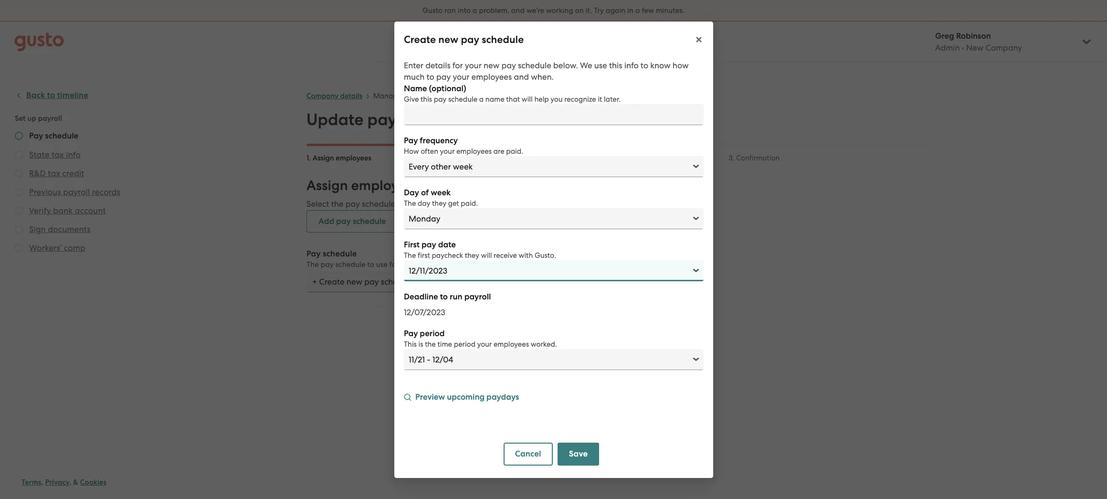 Task type: vqa. For each thing, say whether or not it's contained in the screenshot.


Task type: describe. For each thing, give the bounding box(es) containing it.
for inside 'enter details for your new pay schedule below. we use this info to know how much to pay your employees and when.'
[[453, 60, 463, 70]]

pay inside pay schedule the pay schedule to use for all employees
[[321, 260, 334, 269]]

pay for pay frequency
[[404, 135, 418, 145]]

it.
[[586, 6, 593, 15]]

cancel
[[515, 449, 541, 459]]

schedule.
[[503, 199, 538, 209]]

your up the (optional)
[[453, 72, 470, 81]]

week
[[431, 188, 451, 198]]

deadline
[[404, 292, 438, 302]]

a right 'into'
[[473, 6, 478, 15]]

more
[[563, 199, 583, 209]]

assign for assign employees to pay schedules
[[307, 177, 348, 194]]

name
[[486, 95, 505, 103]]

worked.
[[531, 340, 557, 349]]

terms link
[[21, 478, 41, 487]]

pay inside first pay date the first paycheck they will receive with gusto.
[[422, 240, 436, 250]]

to right info
[[641, 60, 649, 70]]

preview
[[415, 392, 445, 402]]

paycheck
[[432, 251, 463, 260]]

back button
[[419, 322, 461, 344]]

enter
[[404, 60, 424, 70]]

employees inside pay period this is the time period your employees worked.
[[494, 340, 529, 349]]

pay down 'into'
[[461, 33, 479, 46]]

schedule inside select the pay schedule you'd like or add a new pay schedule. learn more .
[[362, 199, 396, 209]]

will inside name (optional) give this pay schedule a name that will help you recognize it later.
[[522, 95, 533, 103]]

in
[[628, 6, 634, 15]]

assign for assign employees
[[313, 154, 334, 162]]

below.
[[553, 60, 578, 70]]

this
[[404, 340, 417, 349]]

employees inside 'enter details for your new pay schedule below. we use this info to know how much to pay your employees and when.'
[[472, 72, 512, 81]]

back
[[431, 328, 449, 338]]

pay down much
[[404, 92, 416, 100]]

(optional)
[[429, 83, 466, 93]]

schedules for manage pay schedules
[[418, 92, 450, 100]]

submit
[[566, 154, 588, 162]]

assign employees to pay schedules
[[307, 177, 530, 194]]

gusto.
[[535, 251, 556, 260]]

this inside 'enter details for your new pay schedule below. we use this info to know how much to pay your employees and when.'
[[609, 60, 623, 70]]

your down create new pay schedule on the top left of the page
[[465, 60, 482, 70]]

that
[[506, 95, 520, 103]]

frequency
[[420, 135, 458, 145]]

privacy
[[45, 478, 69, 487]]

get
[[448, 199, 459, 208]]

payroll
[[464, 292, 491, 302]]

schedule inside 'enter details for your new pay schedule below. we use this info to know how much to pay your employees and when.'
[[518, 60, 551, 70]]

a inside select the pay schedule you'd like or add a new pay schedule. learn more .
[[461, 199, 466, 209]]

first
[[404, 240, 420, 250]]

give
[[404, 95, 419, 103]]

home image
[[14, 32, 64, 51]]

try
[[594, 6, 604, 15]]

and inside 'enter details for your new pay schedule below. we use this info to know how much to pay your employees and when.'
[[514, 72, 529, 81]]

add pay schedule button
[[307, 210, 398, 233]]

pay up get
[[440, 177, 465, 194]]

first
[[418, 251, 430, 260]]

name (optional) give this pay schedule a name that will help you recognize it later.
[[404, 83, 621, 103]]

gusto ran into a problem, and we're working on it. try again in a few minutes.
[[423, 6, 685, 15]]

deadline to run payroll
[[404, 292, 491, 302]]

new inside 'enter details for your new pay schedule below. we use this info to know how much to pay your employees and when.'
[[484, 60, 500, 70]]

save button
[[558, 443, 599, 466]]

create
[[404, 33, 436, 46]]

0 vertical spatial and
[[512, 6, 525, 15]]

the inside select the pay schedule you'd like or add a new pay schedule. learn more .
[[331, 199, 344, 209]]

save
[[569, 449, 588, 459]]

create new pay schedule dialog
[[394, 21, 714, 478]]

details for enter
[[426, 60, 451, 70]]

they inside day of week the day they get paid.
[[432, 199, 447, 208]]

your inside pay period this is the time period your employees worked.
[[477, 340, 492, 349]]

run
[[450, 292, 463, 302]]

employees inside the pay frequency how often your employees are paid.
[[456, 147, 492, 156]]

to inside pay schedule the pay schedule to use for all employees
[[368, 260, 375, 269]]

the for first pay date
[[404, 251, 416, 260]]

account menu element
[[924, 21, 1094, 62]]

schedule down problem, in the left of the page
[[482, 33, 524, 46]]

info
[[625, 60, 639, 70]]

into
[[458, 6, 471, 15]]

we're
[[527, 6, 545, 15]]

add pay schedule
[[319, 216, 386, 226]]

much
[[404, 72, 425, 81]]

day
[[418, 199, 430, 208]]

the inside pay period this is the time period your employees worked.
[[425, 340, 436, 349]]

1 , from the left
[[41, 478, 43, 487]]

cookies button
[[80, 477, 107, 488]]

how
[[404, 147, 419, 156]]

how
[[673, 60, 689, 70]]

pay up name (optional) give this pay schedule a name that will help you recognize it later. at the top
[[502, 60, 516, 70]]

paydays
[[487, 392, 519, 402]]

details for company
[[340, 92, 363, 100]]

on
[[575, 6, 584, 15]]

select the pay schedule you'd like or add a new pay schedule. learn more .
[[307, 199, 585, 209]]

deadline to run payroll element
[[404, 291, 704, 318]]

first pay date the first paycheck they will receive with gusto.
[[404, 240, 556, 260]]

pay for pay period
[[404, 328, 418, 338]]

with
[[519, 251, 533, 260]]

2 vertical spatial and
[[551, 154, 564, 162]]

upcoming
[[447, 392, 485, 402]]

a right in
[[636, 6, 640, 15]]

Name (optional) text field
[[404, 104, 704, 125]]

cancel button
[[504, 443, 553, 466]]

again
[[606, 6, 626, 15]]

we
[[580, 60, 592, 70]]

company details
[[307, 92, 363, 100]]

review and submit
[[526, 154, 588, 162]]

employees down update
[[336, 154, 372, 162]]

day of week the day they get paid.
[[404, 188, 478, 208]]

they inside first pay date the first paycheck they will receive with gusto.
[[465, 251, 479, 260]]



Task type: locate. For each thing, give the bounding box(es) containing it.
0 vertical spatial use
[[594, 60, 607, 70]]

0 vertical spatial details
[[426, 60, 451, 70]]

for up the (optional)
[[453, 60, 463, 70]]

pay down "add"
[[321, 260, 334, 269]]

assign
[[313, 154, 334, 162], [307, 177, 348, 194]]

learn more link
[[540, 199, 583, 209]]

0 vertical spatial will
[[522, 95, 533, 103]]

for inside pay schedule the pay schedule to use for all employees
[[390, 260, 399, 269]]

.
[[583, 199, 585, 209]]

when.
[[531, 72, 554, 81]]

0 horizontal spatial details
[[340, 92, 363, 100]]

0 horizontal spatial they
[[432, 199, 447, 208]]

paid.
[[506, 147, 523, 156], [461, 199, 478, 208]]

of
[[421, 188, 429, 198]]

0 vertical spatial for
[[453, 60, 463, 70]]

employees inside pay schedule the pay schedule to use for all employees
[[411, 260, 447, 269]]

pay inside the pay frequency how often your employees are paid.
[[404, 135, 418, 145]]

1 horizontal spatial use
[[594, 60, 607, 70]]

you'd
[[398, 199, 417, 209]]

schedule
[[482, 33, 524, 46], [518, 60, 551, 70], [448, 95, 478, 103], [362, 199, 396, 209], [353, 216, 386, 226], [323, 249, 357, 259], [336, 260, 366, 269]]

enter details for your new pay schedule below. we use this info to know how much to pay your employees and when.
[[404, 60, 689, 81]]

0 vertical spatial period
[[420, 328, 445, 338]]

like
[[419, 199, 432, 209]]

0 vertical spatial this
[[609, 60, 623, 70]]

pay for pay schedule
[[307, 249, 321, 259]]

and
[[512, 6, 525, 15], [514, 72, 529, 81], [551, 154, 564, 162]]

0 vertical spatial paid.
[[506, 147, 523, 156]]

pay up first on the bottom of page
[[422, 240, 436, 250]]

pay down "add"
[[307, 249, 321, 259]]

1 vertical spatial paid.
[[461, 199, 478, 208]]

0 horizontal spatial paid.
[[461, 199, 478, 208]]

learn
[[540, 199, 561, 209]]

will left receive
[[481, 251, 492, 260]]

0 vertical spatial they
[[432, 199, 447, 208]]

pay right "add"
[[336, 216, 351, 226]]

schedule left you'd
[[362, 199, 396, 209]]

review
[[526, 154, 549, 162]]

2 vertical spatial the
[[307, 260, 319, 269]]

all
[[401, 260, 409, 269]]

0 vertical spatial schedules
[[418, 92, 450, 100]]

terms
[[21, 478, 41, 487]]

paid. for day of week
[[461, 199, 478, 208]]

to right much
[[427, 72, 434, 81]]

1 vertical spatial use
[[376, 260, 388, 269]]

dialog main content element
[[394, 54, 714, 478]]

0 vertical spatial pay
[[404, 135, 418, 145]]

confirmation
[[737, 154, 780, 162]]

1 horizontal spatial they
[[465, 251, 479, 260]]

pay inside pay period this is the time period your employees worked.
[[404, 328, 418, 338]]

the for day of week
[[404, 199, 416, 208]]

day
[[404, 188, 419, 198]]

your inside the pay frequency how often your employees are paid.
[[440, 147, 455, 156]]

are
[[494, 147, 505, 156]]

cookies
[[80, 478, 107, 487]]

1 vertical spatial for
[[390, 260, 399, 269]]

recognize
[[565, 95, 596, 103]]

details
[[426, 60, 451, 70], [340, 92, 363, 100]]

employees
[[472, 72, 512, 81], [456, 147, 492, 156], [336, 154, 372, 162], [351, 177, 420, 194], [411, 260, 447, 269], [494, 340, 529, 349]]

pay inside name (optional) give this pay schedule a name that will help you recognize it later.
[[434, 95, 447, 103]]

1 vertical spatial new
[[484, 60, 500, 70]]

receive
[[494, 251, 517, 260]]

pay down the (optional)
[[434, 95, 447, 103]]

employees up name
[[472, 72, 512, 81]]

to left all
[[368, 260, 375, 269]]

pay up this
[[404, 328, 418, 338]]

paid. for pay frequency
[[506, 147, 523, 156]]

use
[[594, 60, 607, 70], [376, 260, 388, 269]]

1 vertical spatial pay
[[307, 249, 321, 259]]

1 vertical spatial assign
[[307, 177, 348, 194]]

1 vertical spatial period
[[454, 340, 476, 349]]

schedules for update pay schedules
[[401, 110, 475, 129]]

paid. right are
[[506, 147, 523, 156]]

details up update
[[340, 92, 363, 100]]

0 vertical spatial the
[[404, 199, 416, 208]]

add
[[319, 216, 334, 226]]

pay
[[404, 135, 418, 145], [307, 249, 321, 259], [404, 328, 418, 338]]

ran
[[445, 6, 456, 15]]

, left privacy link
[[41, 478, 43, 487]]

details inside 'enter details for your new pay schedule below. we use this info to know how much to pay your employees and when.'
[[426, 60, 451, 70]]

paid. inside the pay frequency how often your employees are paid.
[[506, 147, 523, 156]]

and left the we're
[[512, 6, 525, 15]]

paid. inside day of week the day they get paid.
[[461, 199, 478, 208]]

a left name
[[479, 95, 484, 103]]

module__icon___go7vc image
[[404, 393, 412, 401]]

pay frequency how often your employees are paid.
[[404, 135, 523, 156]]

the down "add"
[[307, 260, 319, 269]]

employees left worked. in the bottom of the page
[[494, 340, 529, 349]]

pay inside "button"
[[336, 216, 351, 226]]

help
[[535, 95, 549, 103]]

2 vertical spatial schedules
[[468, 177, 530, 194]]

assign up select
[[307, 177, 348, 194]]

the inside pay schedule the pay schedule to use for all employees
[[307, 260, 319, 269]]

is
[[419, 340, 423, 349]]

to up day
[[423, 177, 437, 194]]

employees down first on the bottom of page
[[411, 260, 447, 269]]

1 horizontal spatial for
[[453, 60, 463, 70]]

terms , privacy , & cookies
[[21, 478, 107, 487]]

2 vertical spatial pay
[[404, 328, 418, 338]]

to
[[641, 60, 649, 70], [427, 72, 434, 81], [423, 177, 437, 194], [368, 260, 375, 269], [440, 292, 448, 302]]

schedules up schedule.
[[468, 177, 530, 194]]

select
[[307, 199, 329, 209]]

details right enter
[[426, 60, 451, 70]]

the inside day of week the day they get paid.
[[404, 199, 416, 208]]

schedules up the frequency
[[401, 110, 475, 129]]

schedule up pay schedule the pay schedule to use for all employees at the left of page
[[353, 216, 386, 226]]

schedule up when.
[[518, 60, 551, 70]]

manage
[[373, 92, 402, 100]]

1 vertical spatial they
[[465, 251, 479, 260]]

update pay schedules
[[307, 110, 475, 129]]

will
[[522, 95, 533, 103], [481, 251, 492, 260]]

your right time
[[477, 340, 492, 349]]

pay down manage
[[368, 110, 397, 129]]

pay schedule the pay schedule to use for all employees
[[307, 249, 447, 269]]

to left run
[[440, 292, 448, 302]]

1 horizontal spatial paid.
[[506, 147, 523, 156]]

the down day
[[404, 199, 416, 208]]

, left &
[[69, 478, 71, 487]]

pay period this is the time period your employees worked.
[[404, 328, 557, 349]]

new right create
[[438, 33, 459, 46]]

will right that
[[522, 95, 533, 103]]

company
[[307, 92, 339, 100]]

1 vertical spatial this
[[421, 95, 432, 103]]

company details link
[[307, 92, 363, 100]]

1 horizontal spatial details
[[426, 60, 451, 70]]

0 horizontal spatial use
[[376, 260, 388, 269]]

and up name (optional) give this pay schedule a name that will help you recognize it later. at the top
[[514, 72, 529, 81]]

schedule inside name (optional) give this pay schedule a name that will help you recognize it later.
[[448, 95, 478, 103]]

0 vertical spatial new
[[438, 33, 459, 46]]

1 horizontal spatial will
[[522, 95, 533, 103]]

they
[[432, 199, 447, 208], [465, 251, 479, 260]]

they down the week
[[432, 199, 447, 208]]

0 horizontal spatial the
[[331, 199, 344, 209]]

new up name
[[484, 60, 500, 70]]

1 horizontal spatial ,
[[69, 478, 71, 487]]

the right select
[[331, 199, 344, 209]]

new right get
[[468, 199, 484, 209]]

1 horizontal spatial the
[[425, 340, 436, 349]]

know
[[651, 60, 671, 70]]

use inside 'enter details for your new pay schedule below. we use this info to know how much to pay your employees and when.'
[[594, 60, 607, 70]]

1 vertical spatial schedules
[[401, 110, 475, 129]]

often
[[421, 147, 438, 156]]

the inside first pay date the first paycheck they will receive with gusto.
[[404, 251, 416, 260]]

1 horizontal spatial period
[[454, 340, 476, 349]]

schedules
[[418, 92, 450, 100], [401, 110, 475, 129], [468, 177, 530, 194]]

it
[[598, 95, 602, 103]]

1 vertical spatial will
[[481, 251, 492, 260]]

1 vertical spatial the
[[425, 340, 436, 349]]

use left all
[[376, 260, 388, 269]]

use right we
[[594, 60, 607, 70]]

minutes.
[[656, 6, 685, 15]]

0 horizontal spatial this
[[421, 95, 432, 103]]

add
[[444, 199, 459, 209]]

assign down update
[[313, 154, 334, 162]]

this inside name (optional) give this pay schedule a name that will help you recognize it later.
[[421, 95, 432, 103]]

employees left are
[[456, 147, 492, 156]]

pay inside pay schedule the pay schedule to use for all employees
[[307, 249, 321, 259]]

period up "is"
[[420, 328, 445, 338]]

schedule down add pay schedule
[[336, 260, 366, 269]]

1 vertical spatial and
[[514, 72, 529, 81]]

the up all
[[404, 251, 416, 260]]

manage pay schedules
[[373, 92, 450, 100]]

will inside first pay date the first paycheck they will receive with gusto.
[[481, 251, 492, 260]]

0 vertical spatial assign
[[313, 154, 334, 162]]

1 vertical spatial details
[[340, 92, 363, 100]]

your down the frequency
[[440, 147, 455, 156]]

new inside select the pay schedule you'd like or add a new pay schedule. learn more .
[[468, 199, 484, 209]]

this right give
[[421, 95, 432, 103]]

schedule down the add pay schedule "button"
[[323, 249, 357, 259]]

the
[[404, 199, 416, 208], [404, 251, 416, 260], [307, 260, 319, 269]]

few
[[642, 6, 655, 15]]

pay up how
[[404, 135, 418, 145]]

paid. right get
[[461, 199, 478, 208]]

and left submit
[[551, 154, 564, 162]]

gusto
[[423, 6, 443, 15]]

pay up the add pay schedule "button"
[[346, 199, 360, 209]]

,
[[41, 478, 43, 487], [69, 478, 71, 487]]

0 horizontal spatial ,
[[41, 478, 43, 487]]

period
[[420, 328, 445, 338], [454, 340, 476, 349]]

0 vertical spatial the
[[331, 199, 344, 209]]

employees up you'd
[[351, 177, 420, 194]]

1 horizontal spatial this
[[609, 60, 623, 70]]

privacy link
[[45, 478, 69, 487]]

a
[[473, 6, 478, 15], [636, 6, 640, 15], [479, 95, 484, 103], [461, 199, 466, 209]]

use inside pay schedule the pay schedule to use for all employees
[[376, 260, 388, 269]]

create new pay schedule
[[404, 33, 524, 46]]

0 horizontal spatial will
[[481, 251, 492, 260]]

for left all
[[390, 260, 399, 269]]

preview upcoming paydays
[[415, 392, 519, 402]]

12/07/2023
[[404, 307, 445, 317]]

for
[[453, 60, 463, 70], [390, 260, 399, 269]]

a inside name (optional) give this pay schedule a name that will help you recognize it later.
[[479, 95, 484, 103]]

schedule down the (optional)
[[448, 95, 478, 103]]

period right time
[[454, 340, 476, 349]]

or
[[434, 199, 442, 209]]

they right the paycheck
[[465, 251, 479, 260]]

pay left schedule.
[[486, 199, 501, 209]]

schedule inside "button"
[[353, 216, 386, 226]]

time
[[438, 340, 452, 349]]

2 , from the left
[[69, 478, 71, 487]]

the right "is"
[[425, 340, 436, 349]]

pay up the (optional)
[[436, 72, 451, 81]]

schedules down much
[[418, 92, 450, 100]]

1 vertical spatial the
[[404, 251, 416, 260]]

0 horizontal spatial period
[[420, 328, 445, 338]]

problem,
[[479, 6, 510, 15]]

later.
[[604, 95, 621, 103]]

a right get
[[461, 199, 466, 209]]

0 horizontal spatial for
[[390, 260, 399, 269]]

2 vertical spatial new
[[468, 199, 484, 209]]

this left info
[[609, 60, 623, 70]]

assign employees
[[313, 154, 372, 162]]

name
[[404, 83, 427, 93]]

update
[[307, 110, 364, 129]]

&
[[73, 478, 78, 487]]



